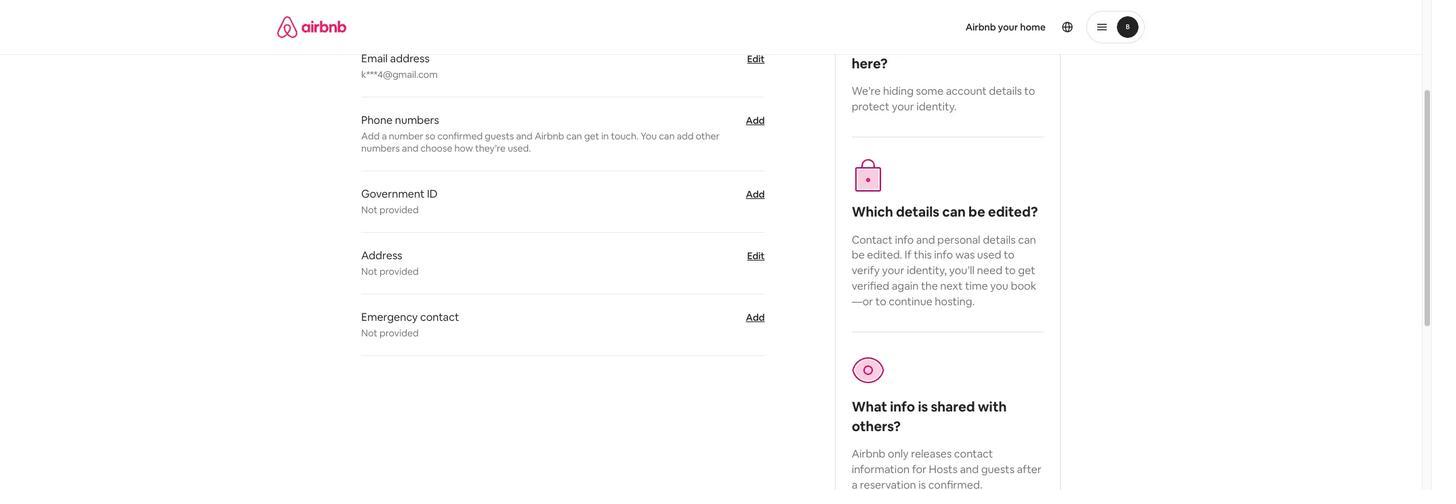 Task type: vqa. For each thing, say whether or not it's contained in the screenshot.
25 in Check out Oct 25 ±7
no



Task type: describe. For each thing, give the bounding box(es) containing it.
add for emergency contact the 'add' button
[[746, 312, 765, 324]]

not for government id
[[361, 204, 378, 216]]

identity,
[[907, 264, 947, 278]]

id
[[427, 187, 438, 201]]

and right they're
[[516, 130, 533, 142]]

and left so
[[402, 142, 419, 155]]

airbnb inside phone numbers add a number so confirmed guests and airbnb can get in touch. you can add other numbers and choose how they're used.
[[535, 130, 565, 142]]

edit for address
[[748, 250, 765, 262]]

you
[[991, 279, 1009, 294]]

airbnb your home
[[966, 21, 1046, 33]]

contact
[[852, 233, 893, 247]]

they're
[[475, 142, 506, 155]]

confirmed
[[438, 130, 483, 142]]

details for personal
[[983, 233, 1016, 247]]

used
[[978, 248, 1002, 263]]

info up if
[[895, 233, 914, 247]]

for
[[912, 463, 927, 477]]

which details can be edited?
[[852, 203, 1039, 221]]

add button for phone numbers
[[746, 114, 765, 128]]

add button for emergency contact
[[746, 311, 765, 325]]

verified
[[852, 279, 890, 294]]

personal
[[938, 233, 981, 247]]

government
[[361, 187, 425, 201]]

so
[[426, 130, 436, 142]]

be inside contact info and personal details can be edited. if this info was used to verify your identity, you'll need to get verified again the next time you book —or to continue hosting.
[[852, 248, 865, 263]]

confirmed.
[[929, 479, 983, 491]]

airbnb only releases contact information for hosts and guests after a reservation is confirmed.
[[852, 448, 1042, 491]]

info right this at the right of page
[[935, 248, 954, 263]]

reservation
[[860, 479, 917, 491]]

edit button for email address
[[748, 52, 765, 66]]

number
[[389, 130, 423, 142]]

can up personal
[[943, 203, 966, 221]]

0 vertical spatial numbers
[[395, 113, 439, 127]]

airbnb your home link
[[958, 13, 1054, 41]]

in
[[602, 130, 609, 142]]

1 vertical spatial numbers
[[361, 142, 400, 155]]

to right —or
[[876, 295, 887, 309]]

the
[[922, 279, 938, 294]]

identity.
[[917, 100, 957, 114]]

add for phone numbers's the 'add' button
[[746, 115, 765, 127]]

not for emergency contact
[[361, 328, 378, 340]]

info inside what info is shared with others?
[[890, 399, 916, 416]]

home
[[1021, 21, 1046, 33]]

protect
[[852, 100, 890, 114]]

edited?
[[989, 203, 1039, 221]]

phone
[[361, 113, 393, 127]]

and inside contact info and personal details can be edited. if this info was used to verify your identity, you'll need to get verified again the next time you book —or to continue hosting.
[[917, 233, 936, 247]]

provided inside address not provided
[[380, 266, 419, 278]]

this
[[914, 248, 932, 263]]

edit for email address
[[748, 53, 765, 65]]

and inside airbnb only releases contact information for hosts and guests after a reservation is confirmed.
[[960, 463, 979, 477]]

shown
[[966, 35, 1008, 53]]

others?
[[852, 418, 901, 436]]

account
[[946, 84, 987, 98]]

k***4@gmail.com
[[361, 69, 438, 81]]

contact inside airbnb only releases contact information for hosts and guests after a reservation is confirmed.
[[955, 448, 994, 462]]

address
[[361, 249, 403, 263]]

continue
[[889, 295, 933, 309]]

need
[[978, 264, 1003, 278]]

airbnb for airbnb your home
[[966, 21, 997, 33]]

provided for emergency
[[380, 328, 419, 340]]

details for account
[[990, 84, 1022, 98]]

shared
[[931, 399, 976, 416]]

government id not provided
[[361, 187, 438, 216]]

why
[[852, 35, 882, 53]]

what info is shared with others?
[[852, 399, 1007, 436]]

information
[[852, 463, 910, 477]]



Task type: locate. For each thing, give the bounding box(es) containing it.
0 horizontal spatial a
[[382, 130, 387, 142]]

1 vertical spatial a
[[852, 479, 858, 491]]

2 add button from the top
[[746, 311, 765, 325]]

my
[[915, 35, 935, 53]]

1 vertical spatial edit
[[748, 250, 765, 262]]

to right used
[[1004, 248, 1015, 263]]

airbnb right used.
[[535, 130, 565, 142]]

guests right how
[[485, 130, 514, 142]]

1 horizontal spatial contact
[[955, 448, 994, 462]]

1 vertical spatial be
[[852, 248, 865, 263]]

not down government
[[361, 204, 378, 216]]

0 horizontal spatial get
[[584, 130, 600, 142]]

airbnb up information
[[852, 448, 886, 462]]

emergency
[[361, 311, 418, 325]]

if
[[905, 248, 912, 263]]

next
[[941, 279, 963, 294]]

here?
[[852, 55, 888, 72]]

address not provided
[[361, 249, 419, 278]]

a down phone
[[382, 130, 387, 142]]

profile element
[[728, 0, 1145, 54]]

not inside emergency contact not provided
[[361, 328, 378, 340]]

not inside government id not provided
[[361, 204, 378, 216]]

hiding
[[884, 84, 914, 98]]

your inside we're hiding some account details to protect your identity.
[[892, 100, 915, 114]]

not down address
[[361, 266, 378, 278]]

time
[[966, 279, 988, 294]]

your down hiding
[[892, 100, 915, 114]]

can
[[567, 130, 582, 142], [659, 130, 675, 142], [943, 203, 966, 221], [1019, 233, 1037, 247]]

get inside contact info and personal details can be edited. if this info was used to verify your identity, you'll need to get verified again the next time you book —or to continue hosting.
[[1019, 264, 1036, 278]]

1 vertical spatial provided
[[380, 266, 419, 278]]

phone numbers add a number so confirmed guests and airbnb can get in touch. you can add other numbers and choose how they're used.
[[361, 113, 720, 155]]

after
[[1018, 463, 1042, 477]]

a inside phone numbers add a number so confirmed guests and airbnb can get in touch. you can add other numbers and choose how they're used.
[[382, 130, 387, 142]]

again
[[892, 279, 919, 294]]

details up used
[[983, 233, 1016, 247]]

0 vertical spatial details
[[990, 84, 1022, 98]]

0 vertical spatial contact
[[420, 311, 459, 325]]

other
[[696, 130, 720, 142]]

2 edit button from the top
[[748, 250, 765, 263]]

provided inside emergency contact not provided
[[380, 328, 419, 340]]

contact
[[420, 311, 459, 325], [955, 448, 994, 462]]

add inside phone numbers add a number so confirmed guests and airbnb can get in touch. you can add other numbers and choose how they're used.
[[361, 130, 380, 142]]

some
[[917, 84, 944, 98]]

and up this at the right of page
[[917, 233, 936, 247]]

you'll
[[950, 264, 975, 278]]

provided down address
[[380, 266, 419, 278]]

can left in on the top left of page
[[567, 130, 582, 142]]

airbnb inside airbnb only releases contact information for hosts and guests after a reservation is confirmed.
[[852, 448, 886, 462]]

can down edited?
[[1019, 233, 1037, 247]]

get
[[584, 130, 600, 142], [1019, 264, 1036, 278]]

0 vertical spatial guests
[[485, 130, 514, 142]]

isn't
[[885, 35, 912, 53]]

which
[[852, 203, 894, 221]]

add
[[677, 130, 694, 142]]

is down for
[[919, 479, 926, 491]]

2 horizontal spatial airbnb
[[966, 21, 997, 33]]

be up verify
[[852, 248, 865, 263]]

info right the my
[[938, 35, 963, 53]]

1 provided from the top
[[380, 204, 419, 216]]

1 vertical spatial is
[[919, 479, 926, 491]]

add link
[[746, 189, 765, 201]]

guests inside phone numbers add a number so confirmed guests and airbnb can get in touch. you can add other numbers and choose how they're used.
[[485, 130, 514, 142]]

3 not from the top
[[361, 328, 378, 340]]

info
[[938, 35, 963, 53], [895, 233, 914, 247], [935, 248, 954, 263], [890, 399, 916, 416]]

contact inside emergency contact not provided
[[420, 311, 459, 325]]

airbnb up shown
[[966, 21, 997, 33]]

1 not from the top
[[361, 204, 378, 216]]

1 vertical spatial not
[[361, 266, 378, 278]]

choose
[[421, 142, 453, 155]]

info up others?
[[890, 399, 916, 416]]

add for add link
[[746, 189, 765, 201]]

and up confirmed.
[[960, 463, 979, 477]]

0 vertical spatial provided
[[380, 204, 419, 216]]

to right account
[[1025, 84, 1036, 98]]

contact info and personal details can be edited. if this info was used to verify your identity, you'll need to get verified again the next time you book —or to continue hosting.
[[852, 233, 1037, 309]]

you
[[641, 130, 657, 142]]

guests left after
[[982, 463, 1015, 477]]

numbers down phone
[[361, 142, 400, 155]]

to inside we're hiding some account details to protect your identity.
[[1025, 84, 1036, 98]]

1 vertical spatial guests
[[982, 463, 1015, 477]]

0 horizontal spatial airbnb
[[535, 130, 565, 142]]

2 vertical spatial not
[[361, 328, 378, 340]]

1 horizontal spatial guests
[[982, 463, 1015, 477]]

can right you
[[659, 130, 675, 142]]

edit
[[748, 53, 765, 65], [748, 250, 765, 262]]

1 horizontal spatial be
[[969, 203, 986, 221]]

1 vertical spatial contact
[[955, 448, 994, 462]]

a down information
[[852, 479, 858, 491]]

provided down government
[[380, 204, 419, 216]]

info inside why isn't my info shown here?
[[938, 35, 963, 53]]

1 vertical spatial airbnb
[[535, 130, 565, 142]]

1 horizontal spatial a
[[852, 479, 858, 491]]

not inside address not provided
[[361, 266, 378, 278]]

2 provided from the top
[[380, 266, 419, 278]]

provided
[[380, 204, 419, 216], [380, 266, 419, 278], [380, 328, 419, 340]]

is
[[918, 399, 929, 416], [919, 479, 926, 491]]

2 vertical spatial airbnb
[[852, 448, 886, 462]]

email address k***4@gmail.com
[[361, 52, 438, 81]]

be
[[969, 203, 986, 221], [852, 248, 865, 263]]

we're
[[852, 84, 881, 98]]

0 vertical spatial add button
[[746, 114, 765, 128]]

0 vertical spatial edit button
[[748, 52, 765, 66]]

0 vertical spatial be
[[969, 203, 986, 221]]

0 vertical spatial is
[[918, 399, 929, 416]]

1 vertical spatial details
[[896, 203, 940, 221]]

0 vertical spatial your
[[999, 21, 1019, 33]]

hosting.
[[935, 295, 975, 309]]

provided inside government id not provided
[[380, 204, 419, 216]]

1 edit from the top
[[748, 53, 765, 65]]

address
[[390, 52, 430, 66]]

0 vertical spatial not
[[361, 204, 378, 216]]

details up this at the right of page
[[896, 203, 940, 221]]

airbnb
[[966, 21, 997, 33], [535, 130, 565, 142], [852, 448, 886, 462]]

not
[[361, 204, 378, 216], [361, 266, 378, 278], [361, 328, 378, 340]]

book
[[1011, 279, 1037, 294]]

details
[[990, 84, 1022, 98], [896, 203, 940, 221], [983, 233, 1016, 247]]

airbnb inside profile 'element'
[[966, 21, 997, 33]]

add
[[746, 115, 765, 127], [361, 130, 380, 142], [746, 189, 765, 201], [746, 312, 765, 324]]

was
[[956, 248, 975, 263]]

1 vertical spatial edit button
[[748, 250, 765, 263]]

edit button for address
[[748, 250, 765, 263]]

provided down emergency
[[380, 328, 419, 340]]

3 provided from the top
[[380, 328, 419, 340]]

hosts
[[929, 463, 958, 477]]

edited.
[[868, 248, 903, 263]]

your left home
[[999, 21, 1019, 33]]

0 vertical spatial get
[[584, 130, 600, 142]]

2 edit from the top
[[748, 250, 765, 262]]

1 vertical spatial get
[[1019, 264, 1036, 278]]

your inside profile 'element'
[[999, 21, 1019, 33]]

add button
[[746, 114, 765, 128], [746, 311, 765, 325]]

0 horizontal spatial guests
[[485, 130, 514, 142]]

0 vertical spatial a
[[382, 130, 387, 142]]

1 add button from the top
[[746, 114, 765, 128]]

1 vertical spatial add button
[[746, 311, 765, 325]]

emergency contact not provided
[[361, 311, 459, 340]]

is inside what info is shared with others?
[[918, 399, 929, 416]]

why isn't my info shown here?
[[852, 35, 1008, 72]]

email
[[361, 52, 388, 66]]

provided for government
[[380, 204, 419, 216]]

your
[[999, 21, 1019, 33], [892, 100, 915, 114], [883, 264, 905, 278]]

details inside contact info and personal details can be edited. if this info was used to verify your identity, you'll need to get verified again the next time you book —or to continue hosting.
[[983, 233, 1016, 247]]

what
[[852, 399, 888, 416]]

airbnb for airbnb only releases contact information for hosts and guests after a reservation is confirmed.
[[852, 448, 886, 462]]

1 edit button from the top
[[748, 52, 765, 66]]

guests
[[485, 130, 514, 142], [982, 463, 1015, 477]]

verify
[[852, 264, 880, 278]]

0 horizontal spatial contact
[[420, 311, 459, 325]]

to up you
[[1005, 264, 1016, 278]]

releases
[[912, 448, 952, 462]]

1 vertical spatial your
[[892, 100, 915, 114]]

can inside contact info and personal details can be edited. if this info was used to verify your identity, you'll need to get verified again the next time you book —or to continue hosting.
[[1019, 233, 1037, 247]]

not down emergency
[[361, 328, 378, 340]]

your inside contact info and personal details can be edited. if this info was used to verify your identity, you'll need to get verified again the next time you book —or to continue hosting.
[[883, 264, 905, 278]]

get up book
[[1019, 264, 1036, 278]]

0 horizontal spatial be
[[852, 248, 865, 263]]

details right account
[[990, 84, 1022, 98]]

touch.
[[611, 130, 639, 142]]

get left in on the top left of page
[[584, 130, 600, 142]]

a
[[382, 130, 387, 142], [852, 479, 858, 491]]

contact up hosts
[[955, 448, 994, 462]]

2 vertical spatial details
[[983, 233, 1016, 247]]

0 vertical spatial edit
[[748, 53, 765, 65]]

numbers
[[395, 113, 439, 127], [361, 142, 400, 155]]

a inside airbnb only releases contact information for hosts and guests after a reservation is confirmed.
[[852, 479, 858, 491]]

2 not from the top
[[361, 266, 378, 278]]

2 vertical spatial provided
[[380, 328, 419, 340]]

to
[[1025, 84, 1036, 98], [1004, 248, 1015, 263], [1005, 264, 1016, 278], [876, 295, 887, 309]]

0 vertical spatial airbnb
[[966, 21, 997, 33]]

only
[[888, 448, 909, 462]]

used.
[[508, 142, 531, 155]]

your down edited.
[[883, 264, 905, 278]]

with
[[978, 399, 1007, 416]]

get inside phone numbers add a number so confirmed guests and airbnb can get in touch. you can add other numbers and choose how they're used.
[[584, 130, 600, 142]]

is inside airbnb only releases contact information for hosts and guests after a reservation is confirmed.
[[919, 479, 926, 491]]

details inside we're hiding some account details to protect your identity.
[[990, 84, 1022, 98]]

1 horizontal spatial airbnb
[[852, 448, 886, 462]]

1 horizontal spatial get
[[1019, 264, 1036, 278]]

—or
[[852, 295, 874, 309]]

we're hiding some account details to protect your identity.
[[852, 84, 1036, 114]]

is left shared
[[918, 399, 929, 416]]

guests inside airbnb only releases contact information for hosts and guests after a reservation is confirmed.
[[982, 463, 1015, 477]]

edit button
[[748, 52, 765, 66], [748, 250, 765, 263]]

how
[[455, 142, 473, 155]]

contact right emergency
[[420, 311, 459, 325]]

be up personal
[[969, 203, 986, 221]]

2 vertical spatial your
[[883, 264, 905, 278]]

numbers up number
[[395, 113, 439, 127]]



